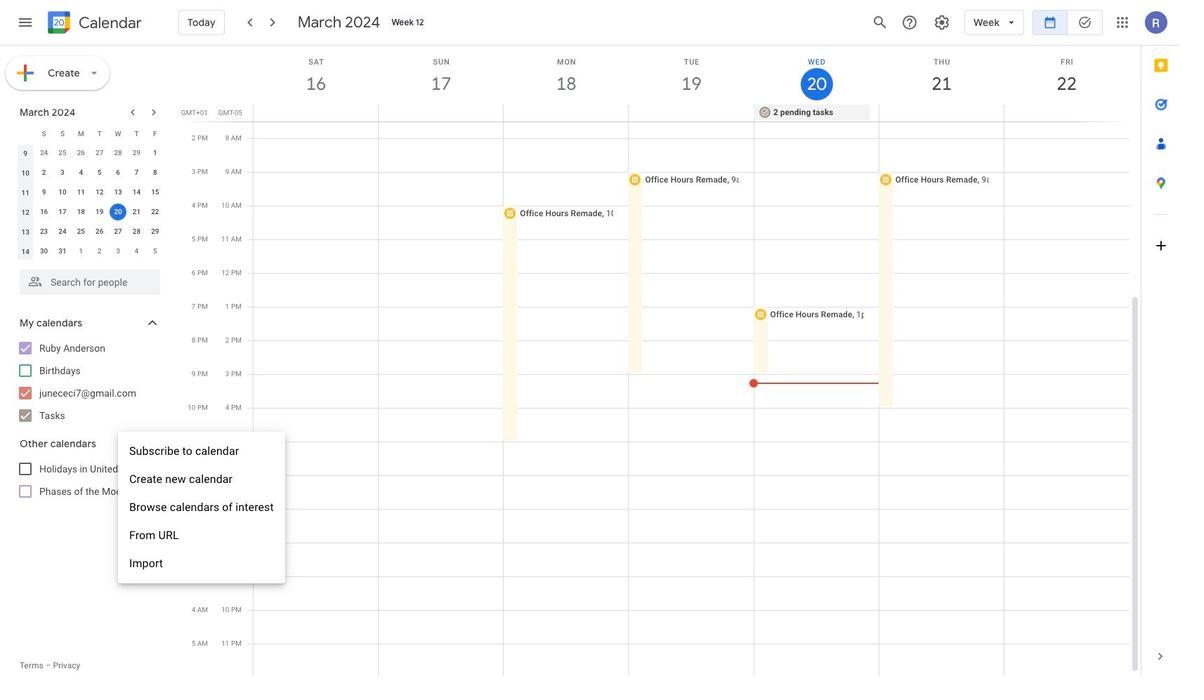 Task type: describe. For each thing, give the bounding box(es) containing it.
april 3 element
[[110, 243, 127, 260]]

april 5 element
[[147, 243, 164, 260]]

february 28 element
[[110, 145, 127, 162]]

settings menu image
[[934, 14, 951, 31]]

30 element
[[36, 243, 52, 260]]

Search for people text field
[[28, 270, 152, 295]]

7 element
[[128, 164, 145, 181]]

april 1 element
[[73, 243, 89, 260]]

other calendars list
[[3, 458, 174, 503]]

row group inside 'march 2024' grid
[[16, 143, 164, 261]]

22 element
[[147, 204, 164, 221]]

3 element
[[54, 164, 71, 181]]

29 element
[[147, 223, 164, 240]]

add calendars. menu
[[118, 432, 285, 584]]

31 element
[[54, 243, 71, 260]]

26 element
[[91, 223, 108, 240]]

20, today element
[[110, 204, 127, 221]]

25 element
[[73, 223, 89, 240]]

10 element
[[54, 184, 71, 201]]

february 29 element
[[128, 145, 145, 162]]

6 element
[[110, 164, 127, 181]]

5 element
[[91, 164, 108, 181]]

9 element
[[36, 184, 52, 201]]

march 2024 grid
[[13, 124, 164, 261]]

24 element
[[54, 223, 71, 240]]

2 element
[[36, 164, 52, 181]]

april 2 element
[[91, 243, 108, 260]]



Task type: locate. For each thing, give the bounding box(es) containing it.
23 element
[[36, 223, 52, 240]]

heading
[[76, 14, 142, 31]]

None search field
[[0, 264, 174, 295]]

column header
[[16, 124, 35, 143]]

row
[[247, 105, 1141, 122], [16, 124, 164, 143], [16, 143, 164, 163], [16, 163, 164, 183], [16, 183, 164, 202], [16, 202, 164, 222], [16, 222, 164, 242], [16, 242, 164, 261]]

column header inside 'march 2024' grid
[[16, 124, 35, 143]]

21 element
[[128, 204, 145, 221]]

cell
[[254, 105, 379, 122], [379, 105, 504, 122], [504, 105, 629, 122], [629, 105, 754, 122], [879, 105, 1004, 122], [1004, 105, 1129, 122], [109, 202, 127, 222]]

12 element
[[91, 184, 108, 201]]

tab list
[[1142, 46, 1181, 637]]

16 element
[[36, 204, 52, 221]]

february 26 element
[[73, 145, 89, 162]]

15 element
[[147, 184, 164, 201]]

february 25 element
[[54, 145, 71, 162]]

row group
[[16, 143, 164, 261]]

27 element
[[110, 223, 127, 240]]

4 element
[[73, 164, 89, 181]]

february 27 element
[[91, 145, 108, 162]]

heading inside calendar 'element'
[[76, 14, 142, 31]]

main drawer image
[[17, 14, 34, 31]]

17 element
[[54, 204, 71, 221]]

28 element
[[128, 223, 145, 240]]

11 element
[[73, 184, 89, 201]]

1 element
[[147, 145, 164, 162]]

13 element
[[110, 184, 127, 201]]

cell inside row group
[[109, 202, 127, 222]]

my calendars list
[[3, 337, 174, 427]]

19 element
[[91, 204, 108, 221]]

grid
[[180, 46, 1141, 677]]

calendar element
[[45, 8, 142, 39]]

14 element
[[128, 184, 145, 201]]

february 24 element
[[36, 145, 52, 162]]

18 element
[[73, 204, 89, 221]]

april 4 element
[[128, 243, 145, 260]]

8 element
[[147, 164, 164, 181]]

add other calendars image
[[122, 436, 136, 450]]



Task type: vqa. For each thing, say whether or not it's contained in the screenshot.
16 on the top left of the page
no



